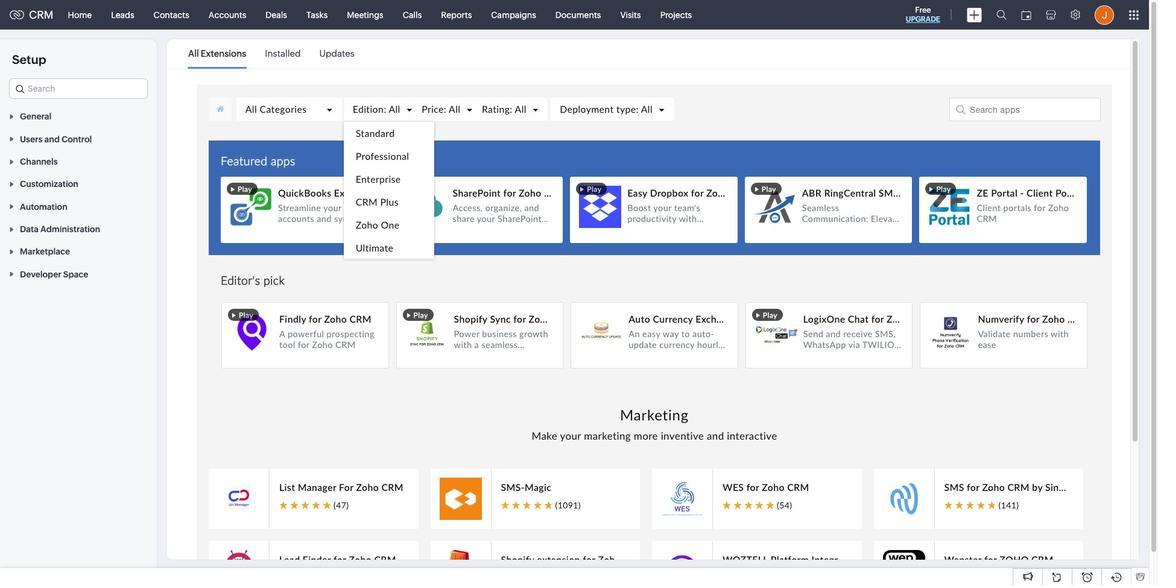 Task type: describe. For each thing, give the bounding box(es) containing it.
profile image
[[1095, 5, 1114, 24]]

users and control button
[[0, 127, 157, 150]]

general button
[[0, 105, 157, 127]]

calls link
[[393, 0, 431, 29]]

automation button
[[0, 195, 157, 218]]

search element
[[989, 0, 1014, 30]]

deals
[[266, 10, 287, 20]]

setup
[[12, 52, 46, 66]]

control
[[62, 134, 92, 144]]

updates link
[[319, 40, 355, 68]]

general
[[20, 112, 51, 121]]

documents link
[[546, 0, 611, 29]]

channels
[[20, 157, 58, 166]]

deals link
[[256, 0, 297, 29]]

Search text field
[[10, 79, 147, 98]]

developer space button
[[0, 263, 157, 285]]

reports
[[441, 10, 472, 20]]

campaigns link
[[481, 0, 546, 29]]

developer space
[[20, 269, 88, 279]]

updates
[[319, 48, 355, 59]]

contacts
[[154, 10, 189, 20]]

installed
[[265, 48, 301, 59]]

developer
[[20, 269, 61, 279]]

projects
[[660, 10, 692, 20]]

projects link
[[651, 0, 702, 29]]

channels button
[[0, 150, 157, 173]]

marketplace
[[20, 247, 70, 257]]

contacts link
[[144, 0, 199, 29]]

create menu element
[[960, 0, 989, 29]]

accounts link
[[199, 0, 256, 29]]

profile element
[[1087, 0, 1121, 29]]

leads link
[[101, 0, 144, 29]]

crm link
[[10, 8, 53, 21]]

leads
[[111, 10, 134, 20]]

accounts
[[209, 10, 246, 20]]

calendar image
[[1021, 10, 1031, 20]]



Task type: locate. For each thing, give the bounding box(es) containing it.
meetings link
[[337, 0, 393, 29]]

campaigns
[[491, 10, 536, 20]]

tasks link
[[297, 0, 337, 29]]

upgrade
[[906, 15, 940, 24]]

data
[[20, 224, 39, 234]]

visits link
[[611, 0, 651, 29]]

calls
[[403, 10, 422, 20]]

search image
[[996, 10, 1007, 20]]

None field
[[9, 78, 148, 99]]

customization button
[[0, 173, 157, 195]]

tasks
[[306, 10, 328, 20]]

users and control
[[20, 134, 92, 144]]

free
[[915, 5, 931, 14]]

space
[[63, 269, 88, 279]]

extensions
[[201, 48, 246, 59]]

marketplace button
[[0, 240, 157, 263]]

reports link
[[431, 0, 481, 29]]

automation
[[20, 202, 67, 212]]

data administration button
[[0, 218, 157, 240]]

all extensions
[[188, 48, 246, 59]]

documents
[[555, 10, 601, 20]]

meetings
[[347, 10, 383, 20]]

all
[[188, 48, 199, 59]]

create menu image
[[967, 8, 982, 22]]

data administration
[[20, 224, 100, 234]]

all extensions link
[[188, 40, 246, 68]]

installed link
[[265, 40, 301, 68]]

administration
[[40, 224, 100, 234]]

users
[[20, 134, 43, 144]]

crm
[[29, 8, 53, 21]]

customization
[[20, 179, 78, 189]]

and
[[44, 134, 60, 144]]

home link
[[58, 0, 101, 29]]

visits
[[620, 10, 641, 20]]

free upgrade
[[906, 5, 940, 24]]

home
[[68, 10, 92, 20]]



